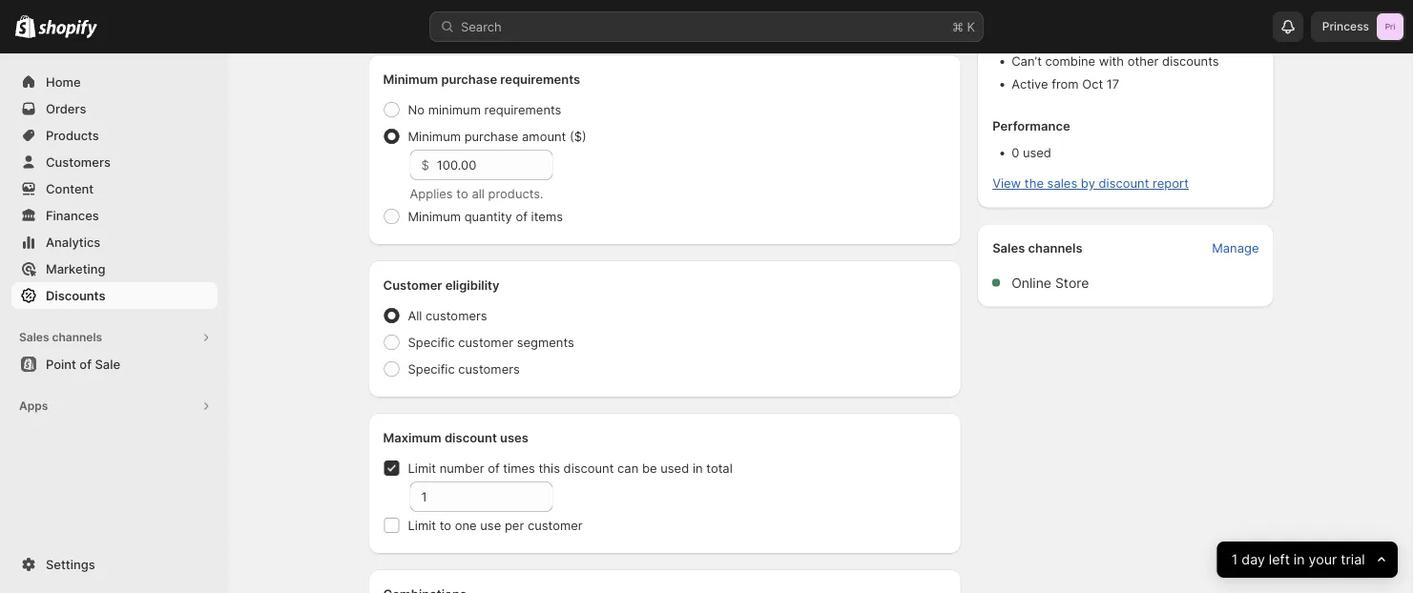 Task type: locate. For each thing, give the bounding box(es) containing it.
applies
[[410, 186, 453, 201]]

0 vertical spatial sales
[[993, 241, 1025, 256]]

store
[[1056, 275, 1089, 291]]

minimum up $
[[408, 129, 461, 144]]

0 vertical spatial purchase
[[441, 72, 497, 86]]

1 horizontal spatial sales channels
[[993, 241, 1083, 256]]

1 vertical spatial limit
[[408, 518, 436, 533]]

specific for specific customer segments
[[408, 335, 455, 350]]

sales channels up online
[[993, 241, 1083, 256]]

2 specific from the top
[[408, 362, 455, 377]]

discount up number
[[445, 430, 497, 445]]

0 horizontal spatial amount
[[522, 129, 566, 144]]

no minimum requirements
[[408, 102, 562, 117]]

content link
[[11, 176, 218, 202]]

customers
[[46, 155, 111, 169]]

can
[[618, 461, 639, 476]]

1 limit from the top
[[408, 461, 436, 476]]

2 vertical spatial minimum
[[408, 209, 461, 224]]

finances link
[[11, 202, 218, 229]]

number
[[440, 461, 484, 476]]

1
[[1232, 552, 1238, 568]]

products.
[[488, 186, 544, 201]]

1 vertical spatial sales
[[19, 331, 49, 345]]

point of sale
[[46, 357, 120, 372]]

0 horizontal spatial customer
[[458, 335, 514, 350]]

0 vertical spatial in
[[693, 461, 703, 476]]

of left times
[[488, 461, 500, 476]]

search
[[461, 19, 502, 34]]

sales channels up the point
[[19, 331, 102, 345]]

of inside "button"
[[80, 357, 92, 372]]

purchase down the 'no minimum requirements'
[[464, 129, 519, 144]]

1 vertical spatial in
[[1294, 552, 1305, 568]]

specific
[[408, 335, 455, 350], [408, 362, 455, 377]]

customer eligibility
[[383, 278, 500, 293]]

marketing link
[[11, 256, 218, 283]]

specific for specific customers
[[408, 362, 455, 377]]

analytics link
[[11, 229, 218, 256]]

1 vertical spatial purchase
[[464, 129, 519, 144]]

0 vertical spatial specific
[[408, 335, 455, 350]]

content
[[46, 181, 94, 196]]

2 horizontal spatial of
[[516, 209, 528, 224]]

used right 0
[[1023, 146, 1052, 160]]

maximum
[[383, 430, 442, 445]]

1 specific from the top
[[408, 335, 455, 350]]

used
[[1023, 146, 1052, 160], [661, 461, 689, 476]]

of left sale
[[80, 357, 92, 372]]

sales channels
[[993, 241, 1083, 256], [19, 331, 102, 345]]

per
[[505, 518, 524, 533]]

1 horizontal spatial sales
[[993, 241, 1025, 256]]

0 horizontal spatial used
[[661, 461, 689, 476]]

a
[[573, 3, 580, 18]]

manage button
[[1201, 235, 1271, 262]]

1 vertical spatial customer
[[528, 518, 583, 533]]

to left all at the left top
[[457, 186, 468, 201]]

finances
[[46, 208, 99, 223]]

0 vertical spatial minimum
[[383, 72, 438, 86]]

requirements up the 'no minimum requirements'
[[500, 72, 580, 86]]

1 vertical spatial to
[[440, 518, 452, 533]]

1 vertical spatial requirements
[[484, 102, 562, 117]]

of for minimum quantity of items
[[516, 209, 528, 224]]

of for limit number of times this discount can be used in total
[[488, 461, 500, 476]]

to left one
[[440, 518, 452, 533]]

orders
[[46, 101, 86, 116]]

None text field
[[410, 482, 553, 513]]

online store
[[1012, 275, 1089, 291]]

limit to one use per customer
[[408, 518, 583, 533]]

limit down maximum
[[408, 461, 436, 476]]

can't combine with other discounts active from oct 17
[[1012, 54, 1219, 92]]

minimum up no
[[383, 72, 438, 86]]

1 horizontal spatial to
[[457, 186, 468, 201]]

customer right per
[[528, 518, 583, 533]]

0 horizontal spatial sales
[[19, 331, 49, 345]]

in right "left"
[[1294, 552, 1305, 568]]

discount left the can
[[564, 461, 614, 476]]

channels up 'online store'
[[1028, 241, 1083, 256]]

from
[[1052, 77, 1079, 92]]

discounts link
[[11, 283, 218, 309]]

1 vertical spatial specific
[[408, 362, 455, 377]]

discount right by at the right top of page
[[1099, 176, 1149, 191]]

rates
[[510, 3, 540, 18]]

with
[[1099, 54, 1124, 69]]

certain
[[583, 3, 624, 18]]

channels
[[1028, 241, 1083, 256], [52, 331, 102, 345]]

1 horizontal spatial of
[[488, 461, 500, 476]]

of down products.
[[516, 209, 528, 224]]

minimum
[[383, 72, 438, 86], [408, 129, 461, 144], [408, 209, 461, 224]]

sales up online
[[993, 241, 1025, 256]]

1 vertical spatial sales channels
[[19, 331, 102, 345]]

limit left one
[[408, 518, 436, 533]]

0 horizontal spatial in
[[693, 461, 703, 476]]

amount
[[628, 3, 672, 18], [522, 129, 566, 144]]

1 horizontal spatial customer
[[528, 518, 583, 533]]

0 horizontal spatial channels
[[52, 331, 102, 345]]

1 vertical spatial of
[[80, 357, 92, 372]]

amount right certain
[[628, 3, 672, 18]]

0 vertical spatial to
[[457, 186, 468, 201]]

customers down customer eligibility
[[426, 308, 487, 323]]

purchase
[[441, 72, 497, 86], [464, 129, 519, 144]]

in inside the 1 day left in your trial dropdown button
[[1294, 552, 1305, 568]]

settings link
[[11, 552, 218, 578]]

0 horizontal spatial sales channels
[[19, 331, 102, 345]]

0 horizontal spatial of
[[80, 357, 92, 372]]

minimum for minimum purchase amount ($)
[[408, 129, 461, 144]]

minimum purchase requirements
[[383, 72, 580, 86]]

channels up point of sale on the left bottom
[[52, 331, 102, 345]]

eligibility
[[445, 278, 500, 293]]

0 vertical spatial discount
[[1099, 176, 1149, 191]]

minimum purchase amount ($)
[[408, 129, 587, 144]]

1 vertical spatial minimum
[[408, 129, 461, 144]]

amount left '($)'
[[522, 129, 566, 144]]

quantity
[[464, 209, 512, 224]]

2 vertical spatial of
[[488, 461, 500, 476]]

purchase for amount
[[464, 129, 519, 144]]

shipping
[[457, 3, 507, 18]]

minimum for minimum quantity of items
[[408, 209, 461, 224]]

1 horizontal spatial in
[[1294, 552, 1305, 568]]

no
[[408, 102, 425, 117]]

0 horizontal spatial to
[[440, 518, 452, 533]]

in
[[693, 461, 703, 476], [1294, 552, 1305, 568]]

2 vertical spatial discount
[[564, 461, 614, 476]]

by
[[1081, 176, 1096, 191]]

view the sales by discount report
[[993, 176, 1189, 191]]

customers link
[[11, 149, 218, 176]]

2 horizontal spatial discount
[[1099, 176, 1149, 191]]

to for applies
[[457, 186, 468, 201]]

in left "total"
[[693, 461, 703, 476]]

0 vertical spatial used
[[1023, 146, 1052, 160]]

1 day left in your trial
[[1232, 552, 1366, 568]]

0 vertical spatial customer
[[458, 335, 514, 350]]

customers
[[426, 308, 487, 323], [458, 362, 520, 377]]

specific customer segments
[[408, 335, 574, 350]]

1 vertical spatial customers
[[458, 362, 520, 377]]

customer up specific customers
[[458, 335, 514, 350]]

sales inside button
[[19, 331, 49, 345]]

minimum down the applies
[[408, 209, 461, 224]]

performance
[[993, 119, 1071, 134]]

marketing
[[46, 262, 105, 276]]

0 vertical spatial customers
[[426, 308, 487, 323]]

all
[[472, 186, 485, 201]]

princess
[[1323, 20, 1370, 33]]

sales
[[1048, 176, 1078, 191]]

1 horizontal spatial amount
[[628, 3, 672, 18]]

sales
[[993, 241, 1025, 256], [19, 331, 49, 345]]

to
[[457, 186, 468, 201], [440, 518, 452, 533]]

requirements for no minimum requirements
[[484, 102, 562, 117]]

shopify image
[[15, 15, 36, 38], [38, 20, 98, 39]]

view the sales by discount report link
[[993, 176, 1189, 191]]

purchase up minimum
[[441, 72, 497, 86]]

combine
[[1046, 54, 1096, 69]]

0 vertical spatial of
[[516, 209, 528, 224]]

customer
[[458, 335, 514, 350], [528, 518, 583, 533]]

sales channels button
[[11, 324, 218, 351]]

customers down specific customer segments
[[458, 362, 520, 377]]

1 horizontal spatial channels
[[1028, 241, 1083, 256]]

0 vertical spatial limit
[[408, 461, 436, 476]]

purchase for requirements
[[441, 72, 497, 86]]

1 horizontal spatial shopify image
[[38, 20, 98, 39]]

1 vertical spatial discount
[[445, 430, 497, 445]]

requirements up minimum purchase amount ($)
[[484, 102, 562, 117]]

sales up the point
[[19, 331, 49, 345]]

to for limit
[[440, 518, 452, 533]]

2 limit from the top
[[408, 518, 436, 533]]

discount
[[1099, 176, 1149, 191], [445, 430, 497, 445], [564, 461, 614, 476]]

used right be at the bottom left
[[661, 461, 689, 476]]

0 vertical spatial requirements
[[500, 72, 580, 86]]

1 vertical spatial channels
[[52, 331, 102, 345]]



Task type: vqa. For each thing, say whether or not it's contained in the screenshot.
the rightmost the 22
no



Task type: describe. For each thing, give the bounding box(es) containing it.
uses
[[500, 430, 529, 445]]

1 horizontal spatial used
[[1023, 146, 1052, 160]]

channels inside button
[[52, 331, 102, 345]]

items
[[531, 209, 563, 224]]

minimum for minimum purchase requirements
[[383, 72, 438, 86]]

report
[[1153, 176, 1189, 191]]

1 vertical spatial used
[[661, 461, 689, 476]]

exclude
[[408, 3, 454, 18]]

limit for limit number of times this discount can be used in total
[[408, 461, 436, 476]]

maximum discount uses
[[383, 430, 529, 445]]

0 horizontal spatial discount
[[445, 430, 497, 445]]

0 horizontal spatial shopify image
[[15, 15, 36, 38]]

discounts
[[46, 288, 105, 303]]

customers for all customers
[[426, 308, 487, 323]]

0 vertical spatial sales channels
[[993, 241, 1083, 256]]

apps
[[19, 399, 48, 413]]

exclude shipping rates over a certain amount
[[408, 3, 672, 18]]

day
[[1242, 552, 1266, 568]]

settings
[[46, 557, 95, 572]]

view
[[993, 176, 1021, 191]]

customer
[[383, 278, 442, 293]]

home link
[[11, 69, 218, 95]]

left
[[1269, 552, 1290, 568]]

home
[[46, 74, 81, 89]]

can't
[[1012, 54, 1042, 69]]

products
[[46, 128, 99, 143]]

k
[[967, 19, 975, 34]]

your
[[1309, 552, 1338, 568]]

point
[[46, 357, 76, 372]]

point of sale button
[[0, 351, 229, 378]]

⌘ k
[[952, 19, 975, 34]]

requirements for minimum purchase requirements
[[500, 72, 580, 86]]

segments
[[517, 335, 574, 350]]

0 vertical spatial channels
[[1028, 241, 1083, 256]]

products link
[[11, 122, 218, 149]]

all
[[408, 308, 422, 323]]

1 horizontal spatial discount
[[564, 461, 614, 476]]

trial
[[1341, 552, 1366, 568]]

minimum quantity of items
[[408, 209, 563, 224]]

customers for specific customers
[[458, 362, 520, 377]]

($)
[[570, 129, 587, 144]]

discounts
[[1163, 54, 1219, 69]]

sale
[[95, 357, 120, 372]]

online
[[1012, 275, 1052, 291]]

the
[[1025, 176, 1044, 191]]

1 day left in your trial button
[[1218, 542, 1398, 578]]

other
[[1128, 54, 1159, 69]]

all customers
[[408, 308, 487, 323]]

use
[[480, 518, 501, 533]]

17
[[1107, 77, 1120, 92]]

applies to all products.
[[410, 186, 544, 201]]

total
[[706, 461, 733, 476]]

limit number of times this discount can be used in total
[[408, 461, 733, 476]]

sales channels inside button
[[19, 331, 102, 345]]

over
[[544, 3, 569, 18]]

0 used
[[1012, 146, 1052, 160]]

apps button
[[11, 393, 218, 420]]

manage
[[1212, 241, 1259, 256]]

$ text field
[[437, 150, 553, 180]]

orders link
[[11, 95, 218, 122]]

0
[[1012, 146, 1020, 160]]

⌘
[[952, 19, 964, 34]]

limit for limit to one use per customer
[[408, 518, 436, 533]]

active
[[1012, 77, 1048, 92]]

minimum
[[428, 102, 481, 117]]

be
[[642, 461, 657, 476]]

this
[[539, 461, 560, 476]]

analytics
[[46, 235, 100, 250]]

1 vertical spatial amount
[[522, 129, 566, 144]]

0 vertical spatial amount
[[628, 3, 672, 18]]

oct
[[1083, 77, 1103, 92]]

one
[[455, 518, 477, 533]]

point of sale link
[[11, 351, 218, 378]]

$
[[421, 157, 429, 172]]

specific customers
[[408, 362, 520, 377]]

times
[[503, 461, 535, 476]]

princess image
[[1377, 13, 1404, 40]]



